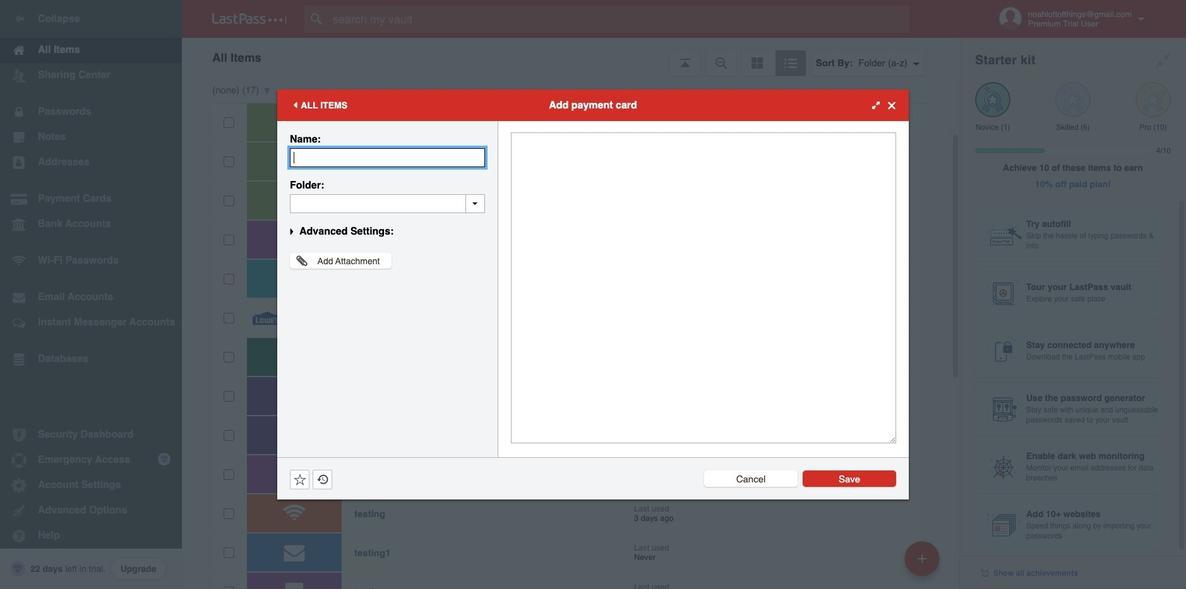 Task type: describe. For each thing, give the bounding box(es) containing it.
vault options navigation
[[182, 38, 960, 76]]

Search search field
[[304, 5, 934, 33]]

new item image
[[918, 555, 927, 564]]



Task type: locate. For each thing, give the bounding box(es) containing it.
main navigation navigation
[[0, 0, 182, 590]]

search my vault text field
[[304, 5, 934, 33]]

None text field
[[290, 195, 485, 213]]

lastpass image
[[212, 13, 287, 25]]

None text field
[[511, 133, 896, 444], [290, 148, 485, 167], [511, 133, 896, 444], [290, 148, 485, 167]]

new item navigation
[[900, 538, 947, 590]]

dialog
[[277, 90, 909, 500]]



